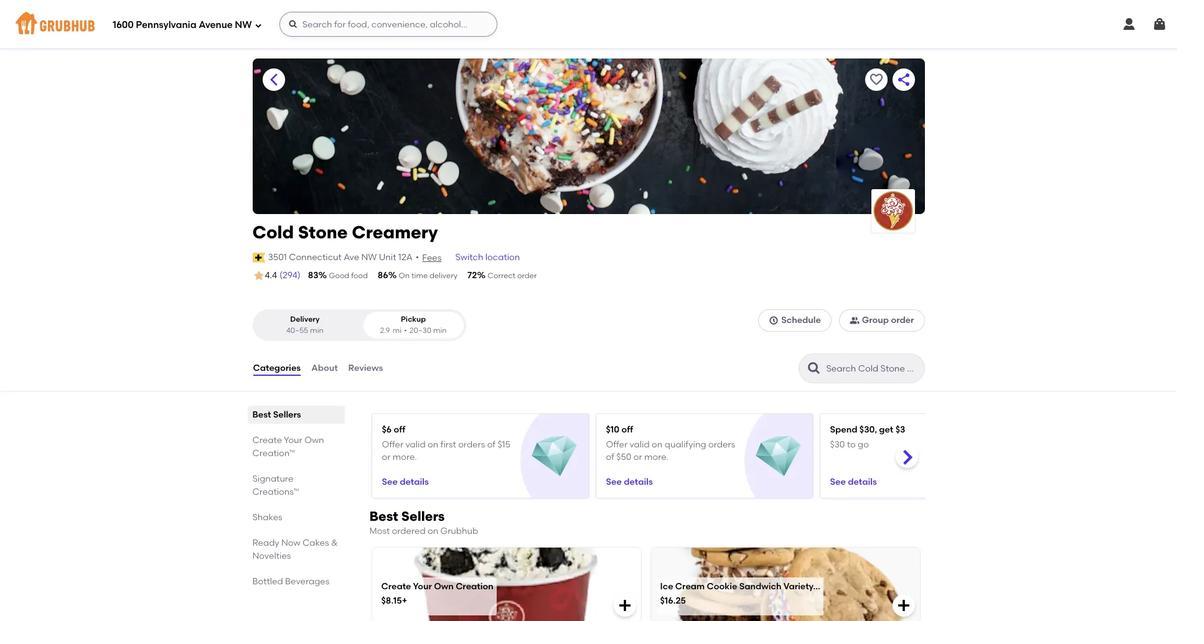 Task type: vqa. For each thing, say whether or not it's contained in the screenshot.
Steamy Piggy 'Link'
no



Task type: locate. For each thing, give the bounding box(es) containing it.
about button
[[311, 346, 339, 391]]

3 details from the left
[[848, 477, 877, 487]]

your inside create your own creation™
[[284, 435, 303, 446]]

valid for $6 off
[[406, 439, 426, 450]]

0 horizontal spatial your
[[284, 435, 303, 446]]

delivery
[[430, 272, 458, 280]]

1 horizontal spatial svg image
[[897, 599, 911, 614]]

1 see from the left
[[382, 477, 398, 487]]

best up creation™
[[253, 410, 271, 420]]

sellers up create your own creation™
[[273, 410, 301, 420]]

1 vertical spatial own
[[434, 582, 454, 592]]

off right $10
[[622, 425, 634, 435]]

1 horizontal spatial see details
[[606, 477, 653, 487]]

orders inside $6 off offer valid on first orders of $15 or more.
[[458, 439, 485, 450]]

1 more. from the left
[[393, 452, 417, 463]]

nw inside main navigation navigation
[[235, 19, 252, 30]]

0 horizontal spatial best
[[253, 410, 271, 420]]

best for best sellers
[[253, 410, 271, 420]]

pennsylvania
[[136, 19, 197, 30]]

on inside $6 off offer valid on first orders of $15 or more.
[[428, 439, 439, 450]]

3501
[[268, 252, 287, 263]]

2 horizontal spatial see details button
[[831, 471, 877, 494]]

$6 off offer valid on first orders of $15 or more.
[[382, 425, 511, 463]]

0 vertical spatial create
[[253, 435, 282, 446]]

see details button down to
[[831, 471, 877, 494]]

sellers inside tab
[[273, 410, 301, 420]]

1 horizontal spatial of
[[606, 452, 615, 463]]

schedule button
[[759, 310, 832, 332]]

on inside best sellers most ordered on grubhub
[[428, 526, 439, 537]]

grubhub
[[441, 526, 479, 537]]

orders for qualifying
[[709, 439, 736, 450]]

categories
[[253, 363, 301, 374]]

4.4
[[265, 270, 277, 281]]

0 horizontal spatial create
[[253, 435, 282, 446]]

create up creation™
[[253, 435, 282, 446]]

best inside best sellers most ordered on grubhub
[[370, 509, 398, 524]]

2 horizontal spatial see
[[831, 477, 846, 487]]

0 vertical spatial your
[[284, 435, 303, 446]]

see up "most"
[[382, 477, 398, 487]]

your for creation
[[413, 582, 432, 592]]

your inside create your own creation $8.15 +
[[413, 582, 432, 592]]

details for $30 to go
[[848, 477, 877, 487]]

of for $50
[[606, 452, 615, 463]]

3501 connecticut ave nw unit 12a button
[[268, 251, 413, 265]]

see details button
[[382, 471, 429, 494], [606, 471, 653, 494], [831, 471, 877, 494]]

2 off from the left
[[622, 425, 634, 435]]

own
[[305, 435, 324, 446], [434, 582, 454, 592]]

0 vertical spatial sellers
[[273, 410, 301, 420]]

order
[[518, 272, 537, 280], [891, 315, 915, 326]]

on left "first"
[[428, 439, 439, 450]]

1 vertical spatial of
[[606, 452, 615, 463]]

off inside '$10 off offer valid on qualifying orders of $50 or more.'
[[622, 425, 634, 435]]

orders inside '$10 off offer valid on qualifying orders of $50 or more.'
[[709, 439, 736, 450]]

group
[[862, 315, 889, 326]]

most
[[370, 526, 390, 537]]

3501 connecticut ave nw unit 12a
[[268, 252, 413, 263]]

sellers up ordered
[[402, 509, 445, 524]]

to
[[847, 439, 856, 450]]

more. inside '$10 off offer valid on qualifying orders of $50 or more.'
[[645, 452, 669, 463]]

1 vertical spatial create
[[381, 582, 411, 592]]

0 horizontal spatial promo image
[[532, 434, 577, 480]]

• inside pickup 2.9 mi • 20–30 min
[[404, 326, 407, 335]]

0 vertical spatial nw
[[235, 19, 252, 30]]

see details down $50
[[606, 477, 653, 487]]

2 horizontal spatial details
[[848, 477, 877, 487]]

details up best sellers most ordered on grubhub
[[400, 477, 429, 487]]

your up creation™
[[284, 435, 303, 446]]

0 vertical spatial own
[[305, 435, 324, 446]]

1 promo image from the left
[[532, 434, 577, 480]]

variety...
[[784, 582, 821, 592]]

beverages
[[285, 577, 330, 587]]

own for creation™
[[305, 435, 324, 446]]

create for create your own creation $8.15 +
[[381, 582, 411, 592]]

order right correct
[[518, 272, 537, 280]]

offer inside '$10 off offer valid on qualifying orders of $50 or more.'
[[606, 439, 628, 450]]

own left creation
[[434, 582, 454, 592]]

0 horizontal spatial •
[[404, 326, 407, 335]]

your left creation
[[413, 582, 432, 592]]

1 horizontal spatial sellers
[[402, 509, 445, 524]]

1 horizontal spatial order
[[891, 315, 915, 326]]

0 horizontal spatial more.
[[393, 452, 417, 463]]

see details button for offer valid on first orders of $15 or more.
[[382, 471, 429, 494]]

stone
[[298, 222, 348, 243]]

create inside create your own creation $8.15 +
[[381, 582, 411, 592]]

shakes tab
[[253, 511, 340, 524]]

good
[[329, 272, 350, 280]]

0 horizontal spatial see
[[382, 477, 398, 487]]

1 orders from the left
[[458, 439, 485, 450]]

best inside tab
[[253, 410, 271, 420]]

0 horizontal spatial details
[[400, 477, 429, 487]]

your for creation™
[[284, 435, 303, 446]]

option group
[[253, 310, 466, 341]]

2 see details from the left
[[606, 477, 653, 487]]

create your own creation $8.15 +
[[381, 582, 494, 607]]

1 vertical spatial order
[[891, 315, 915, 326]]

0 horizontal spatial see details
[[382, 477, 429, 487]]

+
[[402, 596, 407, 607]]

details down go
[[848, 477, 877, 487]]

$30,
[[860, 425, 878, 435]]

2 details from the left
[[624, 477, 653, 487]]

spend $30, get $3 $30 to go
[[831, 425, 906, 450]]

0 horizontal spatial of
[[487, 439, 496, 450]]

own for creation
[[434, 582, 454, 592]]

on inside '$10 off offer valid on qualifying orders of $50 or more.'
[[652, 439, 663, 450]]

bottled beverages
[[253, 577, 330, 587]]

1 horizontal spatial •
[[416, 252, 419, 263]]

1 min from the left
[[310, 326, 324, 335]]

0 horizontal spatial min
[[310, 326, 324, 335]]

details
[[400, 477, 429, 487], [624, 477, 653, 487], [848, 477, 877, 487]]

or right $50
[[634, 452, 643, 463]]

nw inside button
[[361, 252, 377, 263]]

off inside $6 off offer valid on first orders of $15 or more.
[[394, 425, 406, 435]]

creations™
[[253, 487, 299, 498]]

ready
[[253, 538, 279, 549]]

1 horizontal spatial off
[[622, 425, 634, 435]]

valid
[[406, 439, 426, 450], [630, 439, 650, 450]]

2 more. from the left
[[645, 452, 669, 463]]

subscription pass image
[[253, 253, 265, 263]]

0 horizontal spatial see details button
[[382, 471, 429, 494]]

offer down $6
[[382, 439, 404, 450]]

1 off from the left
[[394, 425, 406, 435]]

off
[[394, 425, 406, 435], [622, 425, 634, 435]]

own inside create your own creation™
[[305, 435, 324, 446]]

schedule
[[782, 315, 821, 326]]

mi
[[393, 326, 402, 335]]

2 horizontal spatial see details
[[831, 477, 877, 487]]

2 see from the left
[[606, 477, 622, 487]]

on right ordered
[[428, 526, 439, 537]]

86
[[378, 270, 388, 281]]

1 vertical spatial nw
[[361, 252, 377, 263]]

promo image left $30
[[756, 434, 801, 480]]

or
[[382, 452, 391, 463], [634, 452, 643, 463]]

on time delivery
[[399, 272, 458, 280]]

see details button for $30 to go
[[831, 471, 877, 494]]

1 vertical spatial sellers
[[402, 509, 445, 524]]

signature creations™ tab
[[253, 473, 340, 499]]

1 see details button from the left
[[382, 471, 429, 494]]

create up $8.15
[[381, 582, 411, 592]]

1 or from the left
[[382, 452, 391, 463]]

2 orders from the left
[[709, 439, 736, 450]]

best
[[253, 410, 271, 420], [370, 509, 398, 524]]

40–55
[[286, 326, 308, 335]]

best up "most"
[[370, 509, 398, 524]]

min down delivery
[[310, 326, 324, 335]]

on for $10
[[652, 439, 663, 450]]

orders
[[458, 439, 485, 450], [709, 439, 736, 450]]

$8.15
[[381, 596, 402, 607]]

20–30
[[410, 326, 432, 335]]

see details down to
[[831, 477, 877, 487]]

own inside create your own creation $8.15 +
[[434, 582, 454, 592]]

ave
[[344, 252, 359, 263]]

1 horizontal spatial more.
[[645, 452, 669, 463]]

details for offer valid on qualifying orders of $50 or more.
[[624, 477, 653, 487]]

0 horizontal spatial or
[[382, 452, 391, 463]]

sellers
[[273, 410, 301, 420], [402, 509, 445, 524]]

on
[[428, 439, 439, 450], [652, 439, 663, 450], [428, 526, 439, 537]]

1 horizontal spatial best
[[370, 509, 398, 524]]

of inside '$10 off offer valid on qualifying orders of $50 or more.'
[[606, 452, 615, 463]]

valid left "first"
[[406, 439, 426, 450]]

0 horizontal spatial order
[[518, 272, 537, 280]]

offer
[[382, 439, 404, 450], [606, 439, 628, 450]]

see details button for offer valid on qualifying orders of $50 or more.
[[606, 471, 653, 494]]

see down $50
[[606, 477, 622, 487]]

3 see from the left
[[831, 477, 846, 487]]

see details button up best sellers most ordered on grubhub
[[382, 471, 429, 494]]

0 horizontal spatial orders
[[458, 439, 485, 450]]

more. for first
[[393, 452, 417, 463]]

&
[[331, 538, 338, 549]]

see
[[382, 477, 398, 487], [606, 477, 622, 487], [831, 477, 846, 487]]

2 valid from the left
[[630, 439, 650, 450]]

0 vertical spatial of
[[487, 439, 496, 450]]

offer inside $6 off offer valid on first orders of $15 or more.
[[382, 439, 404, 450]]

1 vertical spatial best
[[370, 509, 398, 524]]

nw right avenue
[[235, 19, 252, 30]]

on left qualifying
[[652, 439, 663, 450]]

or inside '$10 off offer valid on qualifying orders of $50 or more.'
[[634, 452, 643, 463]]

best sellers
[[253, 410, 301, 420]]

creamery
[[352, 222, 438, 243]]

0 horizontal spatial off
[[394, 425, 406, 435]]

promo image
[[532, 434, 577, 480], [756, 434, 801, 480]]

$50
[[617, 452, 632, 463]]

1 horizontal spatial valid
[[630, 439, 650, 450]]

3 see details button from the left
[[831, 471, 877, 494]]

nw
[[235, 19, 252, 30], [361, 252, 377, 263]]

save this restaurant button
[[865, 69, 888, 91]]

your
[[284, 435, 303, 446], [413, 582, 432, 592]]

nw right ave
[[361, 252, 377, 263]]

1 valid from the left
[[406, 439, 426, 450]]

reviews button
[[348, 346, 384, 391]]

see for offer valid on qualifying orders of $50 or more.
[[606, 477, 622, 487]]

orders right qualifying
[[709, 439, 736, 450]]

create inside create your own creation™
[[253, 435, 282, 446]]

correct
[[488, 272, 516, 280]]

3 see details from the left
[[831, 477, 877, 487]]

1 horizontal spatial see
[[606, 477, 622, 487]]

orders right "first"
[[458, 439, 485, 450]]

1 vertical spatial your
[[413, 582, 432, 592]]

1 details from the left
[[400, 477, 429, 487]]

or down $6
[[382, 452, 391, 463]]

1 vertical spatial •
[[404, 326, 407, 335]]

good food
[[329, 272, 368, 280]]

0 horizontal spatial nw
[[235, 19, 252, 30]]

of left the $15
[[487, 439, 496, 450]]

order right group
[[891, 315, 915, 326]]

pickup
[[401, 315, 426, 324]]

1 see details from the left
[[382, 477, 429, 487]]

valid inside $6 off offer valid on first orders of $15 or more.
[[406, 439, 426, 450]]

or inside $6 off offer valid on first orders of $15 or more.
[[382, 452, 391, 463]]

valid up $50
[[630, 439, 650, 450]]

0 vertical spatial order
[[518, 272, 537, 280]]

order inside button
[[891, 315, 915, 326]]

1 horizontal spatial min
[[433, 326, 447, 335]]

shakes
[[253, 513, 283, 523]]

details down $50
[[624, 477, 653, 487]]

0 horizontal spatial own
[[305, 435, 324, 446]]

0 horizontal spatial valid
[[406, 439, 426, 450]]

min inside delivery 40–55 min
[[310, 326, 324, 335]]

svg image
[[1122, 17, 1137, 32], [255, 21, 262, 29], [769, 316, 779, 326], [618, 599, 632, 614]]

order for group order
[[891, 315, 915, 326]]

qualifying
[[665, 439, 707, 450]]

1 horizontal spatial or
[[634, 452, 643, 463]]

own down "best sellers" tab
[[305, 435, 324, 446]]

see details up best sellers most ordered on grubhub
[[382, 477, 429, 487]]

$30
[[831, 439, 845, 450]]

offer for $6
[[382, 439, 404, 450]]

1 horizontal spatial see details button
[[606, 471, 653, 494]]

1 horizontal spatial orders
[[709, 439, 736, 450]]

promo image right the $15
[[532, 434, 577, 480]]

see details button down $50
[[606, 471, 653, 494]]

1 horizontal spatial nw
[[361, 252, 377, 263]]

1 offer from the left
[[382, 439, 404, 450]]

72
[[468, 270, 477, 281]]

sellers inside best sellers most ordered on grubhub
[[402, 509, 445, 524]]

details for offer valid on first orders of $15 or more.
[[400, 477, 429, 487]]

sellers for best sellers
[[273, 410, 301, 420]]

valid inside '$10 off offer valid on qualifying orders of $50 or more.'
[[630, 439, 650, 450]]

group order button
[[839, 310, 925, 332]]

fees
[[422, 253, 442, 263]]

more. inside $6 off offer valid on first orders of $15 or more.
[[393, 452, 417, 463]]

0 horizontal spatial offer
[[382, 439, 404, 450]]

12a
[[399, 252, 413, 263]]

search icon image
[[807, 361, 822, 376]]

2 see details button from the left
[[606, 471, 653, 494]]

Search Cold Stone Creamery search field
[[826, 363, 921, 375]]

svg image
[[1153, 17, 1168, 32], [288, 19, 298, 29], [897, 599, 911, 614]]

2 or from the left
[[634, 452, 643, 463]]

bottled beverages tab
[[253, 576, 340, 589]]

go
[[858, 439, 869, 450]]

1 horizontal spatial own
[[434, 582, 454, 592]]

1 horizontal spatial promo image
[[756, 434, 801, 480]]

switch location button
[[455, 251, 521, 265]]

off for $10 off
[[622, 425, 634, 435]]

ready now cakes & novelties
[[253, 538, 338, 562]]

promo image for offer valid on first orders of $15 or more.
[[532, 434, 577, 480]]

see down $30
[[831, 477, 846, 487]]

0 horizontal spatial sellers
[[273, 410, 301, 420]]

0 vertical spatial •
[[416, 252, 419, 263]]

2 promo image from the left
[[756, 434, 801, 480]]

of left $50
[[606, 452, 615, 463]]

of
[[487, 439, 496, 450], [606, 452, 615, 463]]

create your own creation™ tab
[[253, 434, 340, 460]]

off right $6
[[394, 425, 406, 435]]

of inside $6 off offer valid on first orders of $15 or more.
[[487, 439, 496, 450]]

0 vertical spatial best
[[253, 410, 271, 420]]

• right mi
[[404, 326, 407, 335]]

2 min from the left
[[433, 326, 447, 335]]

min
[[310, 326, 324, 335], [433, 326, 447, 335]]

$3
[[896, 425, 906, 435]]

1 horizontal spatial details
[[624, 477, 653, 487]]

1 horizontal spatial offer
[[606, 439, 628, 450]]

2 offer from the left
[[606, 439, 628, 450]]

1 horizontal spatial create
[[381, 582, 411, 592]]

1 horizontal spatial your
[[413, 582, 432, 592]]

• right 12a in the top left of the page
[[416, 252, 419, 263]]

min right 20–30
[[433, 326, 447, 335]]

offer up $50
[[606, 439, 628, 450]]



Task type: describe. For each thing, give the bounding box(es) containing it.
ordered
[[392, 526, 426, 537]]

avenue
[[199, 19, 233, 30]]

cold stone creamery logo image
[[872, 189, 915, 233]]

cold
[[253, 222, 294, 243]]

more. for qualifying
[[645, 452, 669, 463]]

see details for offer valid on qualifying orders of $50 or more.
[[606, 477, 653, 487]]

of for $15
[[487, 439, 496, 450]]

cakes
[[303, 538, 329, 549]]

nw for ave
[[361, 252, 377, 263]]

save this restaurant image
[[869, 72, 884, 87]]

correct order
[[488, 272, 537, 280]]

see for offer valid on first orders of $15 or more.
[[382, 477, 398, 487]]

$10
[[606, 425, 620, 435]]

main navigation navigation
[[0, 0, 1178, 49]]

sandwich
[[740, 582, 782, 592]]

or for $10 off
[[634, 452, 643, 463]]

delivery
[[290, 315, 320, 324]]

valid for $10 off
[[630, 439, 650, 450]]

orders for first
[[458, 439, 485, 450]]

now
[[282, 538, 301, 549]]

cold stone creamery
[[253, 222, 438, 243]]

categories button
[[253, 346, 302, 391]]

bottled
[[253, 577, 283, 587]]

get
[[880, 425, 894, 435]]

delivery 40–55 min
[[286, 315, 324, 335]]

switch location
[[456, 252, 520, 263]]

share icon image
[[897, 72, 911, 87]]

1600
[[113, 19, 134, 30]]

novelties
[[253, 551, 291, 562]]

reviews
[[349, 363, 383, 374]]

off for $6 off
[[394, 425, 406, 435]]

• inside • fees
[[416, 252, 419, 263]]

sellers for best sellers most ordered on grubhub
[[402, 509, 445, 524]]

2 horizontal spatial svg image
[[1153, 17, 1168, 32]]

group order
[[862, 315, 915, 326]]

connecticut
[[289, 252, 342, 263]]

signature
[[253, 474, 294, 485]]

first
[[441, 439, 456, 450]]

switch
[[456, 252, 484, 263]]

ice
[[660, 582, 674, 592]]

or for $6 off
[[382, 452, 391, 463]]

pickup 2.9 mi • 20–30 min
[[380, 315, 447, 335]]

ready now cakes & novelties tab
[[253, 537, 340, 563]]

order for correct order
[[518, 272, 537, 280]]

caret left icon image
[[266, 72, 281, 87]]

$10 off offer valid on qualifying orders of $50 or more.
[[606, 425, 736, 463]]

$15
[[498, 439, 511, 450]]

promo image for offer valid on qualifying orders of $50 or more.
[[756, 434, 801, 480]]

1600 pennsylvania avenue nw
[[113, 19, 252, 30]]

ice cream cookie sandwich variety... $16.25
[[660, 582, 821, 607]]

83
[[308, 270, 319, 281]]

cookie
[[707, 582, 738, 592]]

on
[[399, 272, 410, 280]]

creation™
[[253, 448, 295, 459]]

offer for $10
[[606, 439, 628, 450]]

best sellers tab
[[253, 409, 340, 422]]

on for $6
[[428, 439, 439, 450]]

nw for avenue
[[235, 19, 252, 30]]

time
[[412, 272, 428, 280]]

cream
[[676, 582, 705, 592]]

$6
[[382, 425, 392, 435]]

2.9
[[380, 326, 390, 335]]

create for create your own creation™
[[253, 435, 282, 446]]

creation
[[456, 582, 494, 592]]

signature creations™
[[253, 474, 299, 498]]

food
[[351, 272, 368, 280]]

$16.25
[[660, 596, 686, 607]]

svg image inside the schedule "button"
[[769, 316, 779, 326]]

star icon image
[[253, 270, 265, 282]]

unit
[[379, 252, 396, 263]]

min inside pickup 2.9 mi • 20–30 min
[[433, 326, 447, 335]]

0 horizontal spatial svg image
[[288, 19, 298, 29]]

location
[[486, 252, 520, 263]]

see details for $30 to go
[[831, 477, 877, 487]]

on for best
[[428, 526, 439, 537]]

about
[[312, 363, 338, 374]]

fees button
[[422, 251, 442, 265]]

(294)
[[280, 270, 301, 281]]

option group containing delivery 40–55 min
[[253, 310, 466, 341]]

Search for food, convenience, alcohol... search field
[[279, 12, 497, 37]]

see details for offer valid on first orders of $15 or more.
[[382, 477, 429, 487]]

see for $30 to go
[[831, 477, 846, 487]]

• fees
[[416, 252, 442, 263]]

best for best sellers most ordered on grubhub
[[370, 509, 398, 524]]

create your own creation™
[[253, 435, 324, 459]]

best sellers most ordered on grubhub
[[370, 509, 479, 537]]

people icon image
[[850, 316, 860, 326]]



